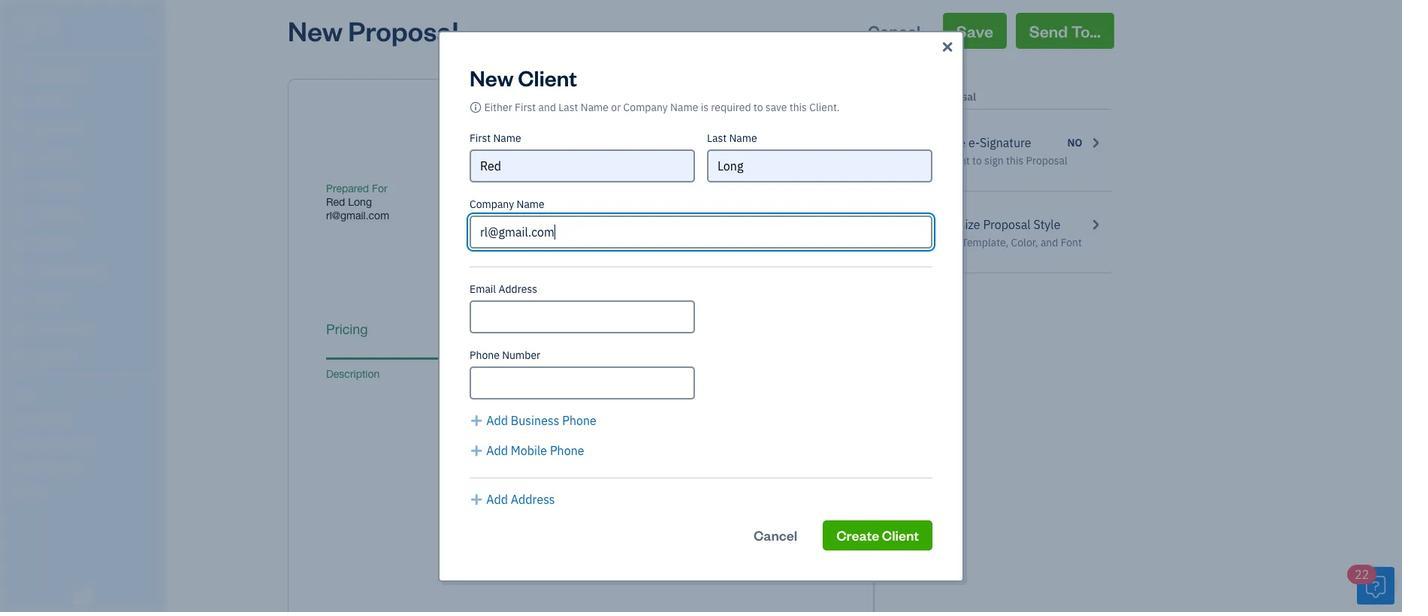 Task type: locate. For each thing, give the bounding box(es) containing it.
2 plus image from the top
[[470, 442, 484, 460]]

new client
[[470, 63, 577, 91]]

phone for add business phone
[[562, 413, 597, 428]]

this
[[910, 90, 931, 104]]

1 horizontal spatial cancel button
[[855, 13, 934, 49]]

0 horizontal spatial company
[[470, 197, 514, 211]]

plus image left add address at the bottom of the page
[[470, 490, 484, 508]]

phone
[[470, 348, 500, 362], [562, 413, 597, 428], [550, 443, 584, 458]]

address right email
[[499, 282, 537, 296]]

add for add mobile phone
[[486, 443, 508, 458]]

apps image
[[11, 389, 161, 401]]

0 horizontal spatial this
[[790, 100, 807, 114]]

plus image left business
[[470, 411, 484, 429]]

0 vertical spatial organim
[[12, 14, 59, 29]]

customize
[[924, 217, 980, 232]]

new
[[288, 13, 343, 48], [470, 63, 514, 91]]

plus image for add mobile phone
[[470, 442, 484, 460]]

number for phone number
[[502, 348, 541, 362]]

number up add business phone button
[[502, 348, 541, 362]]

and down new client
[[538, 100, 556, 114]]

company
[[623, 100, 668, 114], [470, 197, 514, 211]]

phone down 'phone number' text box on the bottom of the page
[[562, 413, 597, 428]]

0 vertical spatial last
[[559, 100, 578, 114]]

for this proposal
[[892, 90, 976, 104]]

change
[[924, 236, 959, 250]]

0 vertical spatial for
[[892, 90, 908, 104]]

new proposal
[[288, 13, 459, 48]]

phone inside add business phone button
[[562, 413, 597, 428]]

this
[[790, 100, 807, 114], [1006, 154, 1024, 168]]

company down proposal date
[[470, 197, 514, 211]]

0 vertical spatial cancel button
[[855, 13, 934, 49]]

0 vertical spatial and
[[538, 100, 556, 114]]

name
[[581, 100, 609, 114], [670, 100, 698, 114], [493, 131, 521, 145], [729, 131, 757, 145], [517, 197, 545, 211]]

prepared for red long rl@gmail.com
[[326, 183, 389, 222]]

1 horizontal spatial cancel
[[868, 20, 921, 41]]

0 horizontal spatial number
[[502, 348, 541, 362]]

for left 'this'
[[892, 90, 908, 104]]

2 add from the top
[[486, 443, 508, 458]]

1 vertical spatial first
[[470, 131, 491, 145]]

organim
[[12, 14, 59, 29], [796, 118, 836, 130]]

last
[[559, 100, 578, 114], [707, 131, 727, 145]]

add left 'mobile'
[[486, 443, 508, 458]]

client.
[[810, 100, 840, 114]]

create client
[[837, 526, 919, 544]]

paintbrush image
[[901, 216, 915, 234]]

this right save
[[790, 100, 807, 114]]

0 horizontal spatial for
[[372, 183, 388, 195]]

first right either
[[515, 100, 536, 114]]

add address
[[486, 492, 555, 507]]

last down is
[[707, 131, 727, 145]]

proposal
[[348, 13, 459, 48], [933, 90, 976, 104], [1026, 154, 1068, 168], [473, 183, 515, 195], [586, 183, 628, 195], [983, 217, 1031, 232]]

new for new proposal
[[288, 13, 343, 48]]

client for create client
[[882, 526, 919, 544]]

0 vertical spatial number
[[631, 183, 669, 195]]

1 vertical spatial client
[[882, 526, 919, 544]]

2 vertical spatial plus image
[[470, 490, 484, 508]]

add inside add address button
[[486, 492, 508, 507]]

2 vertical spatial phone
[[550, 443, 584, 458]]

and inside new client dialog
[[538, 100, 556, 114]]

money image
[[10, 294, 28, 309]]

organim for organim owner
[[12, 14, 59, 29]]

add mobile phone
[[486, 443, 584, 458]]

dashboard image
[[10, 65, 28, 80]]

number inside new client dialog
[[502, 348, 541, 362]]

1 vertical spatial add
[[486, 443, 508, 458]]

0 horizontal spatial new
[[288, 13, 343, 48]]

0 horizontal spatial client
[[518, 63, 577, 91]]

to
[[754, 100, 763, 114], [973, 154, 982, 168]]

add business phone
[[486, 413, 597, 428]]

settings image
[[11, 485, 161, 497]]

1 add from the top
[[486, 413, 508, 428]]

1 horizontal spatial client
[[882, 526, 919, 544]]

either
[[484, 100, 512, 114]]

first down "primary" image
[[470, 131, 491, 145]]

First Name text field
[[470, 149, 695, 182]]

team members image
[[11, 413, 161, 425]]

new inside dialog
[[470, 63, 514, 91]]

client inside button
[[882, 526, 919, 544]]

cancel button
[[855, 13, 934, 49], [740, 520, 811, 550]]

address down 'add mobile phone' in the left of the page
[[511, 492, 555, 507]]

cancel inside new client dialog
[[754, 526, 798, 544]]

0 horizontal spatial and
[[538, 100, 556, 114]]

1 vertical spatial for
[[372, 183, 388, 195]]

0 vertical spatial to
[[754, 100, 763, 114]]

phone right 'mobile'
[[550, 443, 584, 458]]

or
[[611, 100, 621, 114]]

0 vertical spatial new
[[288, 13, 343, 48]]

client image
[[10, 94, 28, 109]]

add inside add mobile phone button
[[486, 443, 508, 458]]

cancel for save
[[868, 20, 921, 41]]

address
[[499, 282, 537, 296], [511, 492, 555, 507]]

1 horizontal spatial number
[[631, 183, 669, 195]]

owner
[[12, 30, 40, 41]]

address inside button
[[511, 492, 555, 507]]

0 horizontal spatial to
[[754, 100, 763, 114]]

client
[[518, 63, 577, 91], [882, 526, 919, 544]]

add inside add business phone button
[[486, 413, 508, 428]]

cancel
[[868, 20, 921, 41], [754, 526, 798, 544]]

3 plus image from the top
[[470, 490, 484, 508]]

phone down email
[[470, 348, 500, 362]]

send
[[1029, 20, 1068, 41]]

payment image
[[10, 180, 28, 195]]

e-
[[969, 135, 980, 150]]

rl@gmail.com
[[326, 210, 389, 222]]

0 horizontal spatial last
[[559, 100, 578, 114]]

1 horizontal spatial and
[[1041, 236, 1058, 250]]

0 horizontal spatial cancel button
[[740, 520, 811, 550]]

new client dialog
[[0, 12, 1402, 600]]

first
[[515, 100, 536, 114], [470, 131, 491, 145]]

organim inside main element
[[12, 14, 59, 29]]

to left save
[[754, 100, 763, 114]]

name down either
[[493, 131, 521, 145]]

date
[[518, 183, 540, 195]]

0 vertical spatial phone
[[470, 348, 500, 362]]

either first and last name or company name is required to save this client.
[[484, 100, 840, 114]]

1 horizontal spatial first
[[515, 100, 536, 114]]

font
[[1061, 236, 1082, 250]]

0 vertical spatial plus image
[[470, 411, 484, 429]]

0 vertical spatial client
[[518, 63, 577, 91]]

create
[[837, 526, 879, 544]]

bank connections image
[[11, 461, 161, 473]]

organim for organim
[[796, 118, 836, 130]]

0 horizontal spatial first
[[470, 131, 491, 145]]

1 horizontal spatial organim
[[796, 118, 836, 130]]

0 vertical spatial this
[[790, 100, 807, 114]]

1 horizontal spatial for
[[892, 90, 908, 104]]

save
[[957, 20, 993, 41]]

required
[[711, 100, 751, 114]]

email address
[[470, 282, 537, 296]]

address for email address
[[499, 282, 537, 296]]

2 vertical spatial add
[[486, 492, 508, 507]]

number up company name 'text field' on the top
[[631, 183, 669, 195]]

1 horizontal spatial this
[[1006, 154, 1024, 168]]

add for add business phone
[[486, 413, 508, 428]]

last left or
[[559, 100, 578, 114]]

1 vertical spatial new
[[470, 63, 514, 91]]

1 vertical spatial plus image
[[470, 442, 484, 460]]

rate
[[664, 369, 685, 381]]

Enter a Proposal # text field
[[586, 196, 628, 208]]

template,
[[962, 236, 1009, 250]]

1 vertical spatial last
[[707, 131, 727, 145]]

1 vertical spatial phone
[[562, 413, 597, 428]]

0 horizontal spatial cancel
[[754, 526, 798, 544]]

1 vertical spatial to
[[973, 154, 982, 168]]

save button
[[943, 13, 1007, 49]]

Last Name text field
[[707, 149, 933, 182]]

1 horizontal spatial to
[[973, 154, 982, 168]]

ask
[[924, 154, 941, 168]]

primary image
[[470, 100, 482, 114]]

0 horizontal spatial organim
[[12, 14, 59, 29]]

to left sign
[[973, 154, 982, 168]]

1 horizontal spatial new
[[470, 63, 514, 91]]

company right or
[[623, 100, 668, 114]]

for up the long
[[372, 183, 388, 195]]

name down required
[[729, 131, 757, 145]]

3 add from the top
[[486, 492, 508, 507]]

timer image
[[10, 265, 28, 280]]

cancel for create client
[[754, 526, 798, 544]]

organim up owner
[[12, 14, 59, 29]]

save
[[766, 100, 787, 114]]

1 vertical spatial cancel button
[[740, 520, 811, 550]]

no
[[1068, 136, 1083, 150]]

0 vertical spatial cancel
[[868, 20, 921, 41]]

organim down the client.
[[796, 118, 836, 130]]

plus image left 'mobile'
[[470, 442, 484, 460]]

1 vertical spatial address
[[511, 492, 555, 507]]

1 vertical spatial number
[[502, 348, 541, 362]]

add
[[486, 413, 508, 428], [486, 443, 508, 458], [486, 492, 508, 507]]

0 vertical spatial add
[[486, 413, 508, 428]]

0 vertical spatial company
[[623, 100, 668, 114]]

sign
[[985, 154, 1004, 168]]

and
[[538, 100, 556, 114], [1041, 236, 1058, 250]]

0 vertical spatial address
[[499, 282, 537, 296]]

new for new client
[[470, 63, 514, 91]]

report image
[[10, 351, 28, 366]]

for inside prepared for red long rl@gmail.com
[[372, 183, 388, 195]]

name down date
[[517, 197, 545, 211]]

plus image
[[470, 411, 484, 429], [470, 442, 484, 460], [470, 490, 484, 508]]

plus image for add address
[[470, 490, 484, 508]]

for
[[892, 90, 908, 104], [372, 183, 388, 195]]

add down add mobile phone button
[[486, 492, 508, 507]]

number
[[631, 183, 669, 195], [502, 348, 541, 362]]

add business phone button
[[470, 411, 597, 429]]

to...
[[1071, 20, 1101, 41]]

address for add address
[[511, 492, 555, 507]]

1 vertical spatial cancel
[[754, 526, 798, 544]]

add left business
[[486, 413, 508, 428]]

pencilsquiggly image
[[901, 134, 915, 152]]

1 vertical spatial organim
[[796, 118, 836, 130]]

1 plus image from the top
[[470, 411, 484, 429]]

this down signature
[[1006, 154, 1024, 168]]

number for proposal number
[[631, 183, 669, 195]]

and down style
[[1041, 236, 1058, 250]]

phone inside add mobile phone button
[[550, 443, 584, 458]]



Task type: describe. For each thing, give the bounding box(es) containing it.
this inside new client dialog
[[790, 100, 807, 114]]

color,
[[1011, 236, 1038, 250]]

chevronright image
[[1089, 216, 1102, 234]]

name for first name
[[493, 131, 521, 145]]

add mobile phone button
[[470, 442, 584, 460]]

$0.00
[[809, 513, 836, 525]]

require e-signature
[[924, 135, 1032, 150]]

items and services image
[[11, 437, 161, 449]]

client for new client
[[518, 63, 577, 91]]

expense image
[[10, 208, 28, 223]]

business
[[511, 413, 559, 428]]

company name
[[470, 197, 545, 211]]

style
[[1034, 217, 1061, 232]]

client
[[944, 154, 970, 168]]

chart image
[[10, 322, 28, 337]]

name left or
[[581, 100, 609, 114]]

name left is
[[670, 100, 698, 114]]

1 horizontal spatial last
[[707, 131, 727, 145]]

ask client to sign this proposal
[[924, 154, 1068, 168]]

project image
[[10, 237, 28, 252]]

phone number
[[470, 348, 541, 362]]

1 vertical spatial and
[[1041, 236, 1058, 250]]

estimate image
[[10, 122, 28, 138]]

name for company name
[[517, 197, 545, 211]]

change template, color, and font
[[924, 236, 1082, 250]]

phone for add mobile phone
[[550, 443, 584, 458]]

red
[[326, 196, 345, 208]]

add address button
[[470, 490, 555, 508]]

first name
[[470, 131, 521, 145]]

0 vertical spatial first
[[515, 100, 536, 114]]

email
[[470, 282, 496, 296]]

Estimate date in MM/DD/YYYY format text field
[[473, 196, 564, 208]]

add for add address
[[486, 492, 508, 507]]

Email Address text field
[[470, 300, 695, 333]]

main element
[[0, 0, 203, 612]]

require
[[924, 135, 966, 150]]

customize proposal style
[[924, 217, 1061, 232]]

signature
[[980, 135, 1032, 150]]

close image
[[940, 38, 955, 56]]

1 vertical spatial company
[[470, 197, 514, 211]]

Company Name text field
[[470, 215, 933, 248]]

send to... button
[[1016, 13, 1114, 49]]

plus image for add business phone
[[470, 411, 484, 429]]

mobile
[[511, 443, 547, 458]]

cancel button for create client
[[740, 520, 811, 550]]

long
[[348, 196, 372, 208]]

prepared
[[326, 183, 369, 195]]

pricing
[[326, 322, 368, 337]]

invoice image
[[10, 151, 28, 166]]

organim owner
[[12, 14, 59, 41]]

description
[[326, 369, 380, 381]]

is
[[701, 100, 709, 114]]

last name
[[707, 131, 757, 145]]

1 vertical spatial this
[[1006, 154, 1024, 168]]

proposal date
[[473, 183, 540, 195]]

cancel button for save
[[855, 13, 934, 49]]

send to...
[[1029, 20, 1101, 41]]

1 horizontal spatial company
[[623, 100, 668, 114]]

chevronright image
[[1089, 134, 1102, 152]]

name for last name
[[729, 131, 757, 145]]

Phone Number text field
[[470, 366, 695, 399]]

create client button
[[823, 520, 933, 550]]

to inside new client dialog
[[754, 100, 763, 114]]

freshbooks image
[[71, 588, 95, 606]]

proposal number
[[586, 183, 669, 195]]



Task type: vqa. For each thing, say whether or not it's contained in the screenshot.
'Client' within the Create Client button
yes



